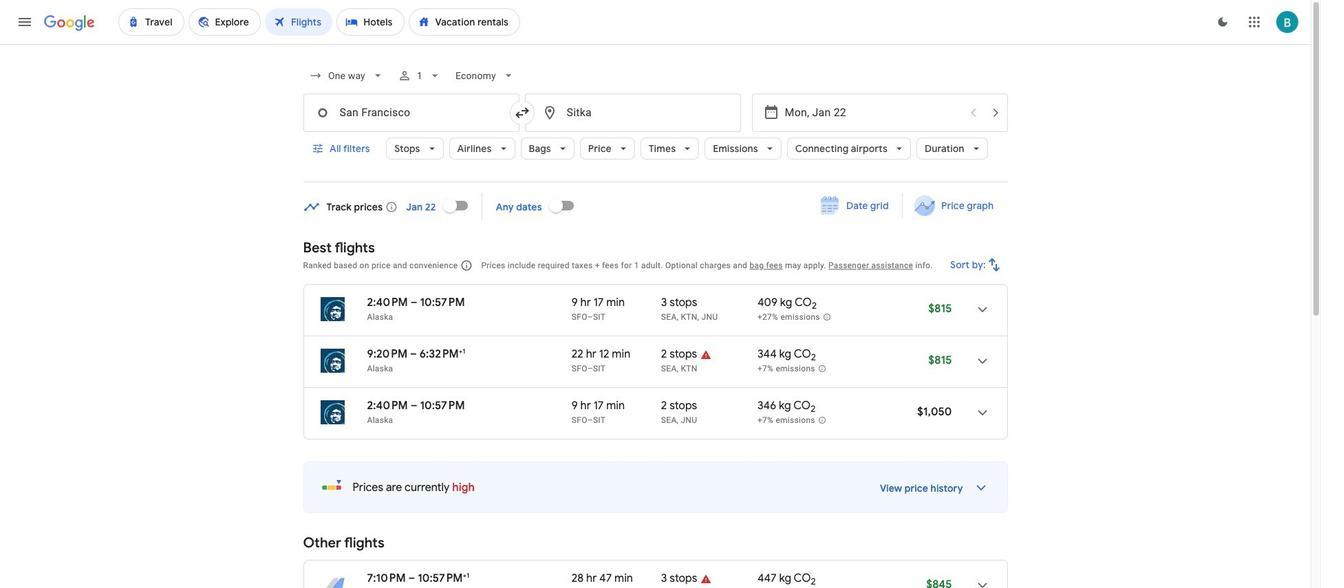 Task type: vqa. For each thing, say whether or not it's contained in the screenshot.
Total duration 22 hr 12 min. element
yes



Task type: locate. For each thing, give the bounding box(es) containing it.
2 leaves san francisco international airport (sfo) at 2:40 pm on monday, january 22 and arrives at sitka rocky gutierrez airport terminal building at 10:57 pm on monday, january 22. element from the top
[[367, 399, 465, 413]]

layover (1 of 2) is a 8 hr 36 min overnight layover at seattle-tacoma international airport (sea) in seattle. layover (2 of 2) is a 8 hr layover at ketchikan international airport (ktn) in ketchikan. element
[[661, 363, 751, 374]]

loading results progress bar
[[0, 44, 1311, 47]]

2 3 stops flight. element from the top
[[661, 572, 697, 588]]

1 vertical spatial total duration 9 hr 17 min. element
[[572, 399, 661, 415]]

1 3 stops flight. element from the top
[[661, 296, 697, 312]]

845 US dollars text field
[[926, 578, 952, 588]]

1 vertical spatial 2 stops flight. element
[[661, 399, 697, 415]]

departure time: 2:40 pm. text field down departure time: 9:20 pm. text box
[[367, 399, 408, 413]]

total duration 28 hr 47 min. element
[[572, 572, 661, 588]]

1 total duration 9 hr 17 min. element from the top
[[572, 296, 661, 312]]

total duration 9 hr 17 min. element down total duration 22 hr 12 min. element
[[572, 399, 661, 415]]

3 stops flight. element for 845 us dollars text box
[[661, 572, 697, 588]]

None search field
[[303, 59, 1008, 182]]

2 departure time: 2:40 pm. text field from the top
[[367, 399, 408, 413]]

0 vertical spatial departure time: 2:40 pm. text field
[[367, 296, 408, 310]]

0 vertical spatial 3 stops flight. element
[[661, 296, 697, 312]]

total duration 9 hr 17 min. element for layover (1 of 2) is a 1 hr 25 min layover at seattle-tacoma international airport (sea) in seattle. layover (2 of 2) is a 2 hr 11 min layover at juneau international airport (jnu) in juneau. element at the right of page
[[572, 399, 661, 415]]

departure time: 2:40 pm. text field up departure time: 9:20 pm. text box
[[367, 296, 408, 310]]

2 stops flight. element down the layover (1 of 3) is a 1 hr 25 min layover at seattle-tacoma international airport (sea) in seattle. layover (2 of 3) is a 55 min layover at ketchikan international airport (ktn) in ketchikan. layover (3 of 3) is a 35 min layover at juneau international airport (jnu) in juneau. element
[[661, 348, 697, 363]]

1 vertical spatial departure time: 2:40 pm. text field
[[367, 399, 408, 413]]

leaves san francisco international airport (sfo) at 2:40 pm on monday, january 22 and arrives at sitka rocky gutierrez airport terminal building at 10:57 pm on monday, january 22. element up leaves san francisco international airport (sfo) at 9:20 pm on monday, january 22 and arrives at sitka rocky gutierrez airport terminal building at 6:32 pm on tuesday, january 23. 'element'
[[367, 296, 465, 310]]

1 815 us dollars text field from the top
[[929, 302, 952, 316]]

Departure text field
[[785, 94, 961, 131]]

main menu image
[[17, 14, 33, 30]]

view price history image
[[965, 471, 998, 504]]

Departure time: 2:40 PM. text field
[[367, 296, 408, 310], [367, 399, 408, 413]]

0 vertical spatial total duration 9 hr 17 min. element
[[572, 296, 661, 312]]

2 stops flight. element
[[661, 348, 697, 363], [661, 399, 697, 415]]

815 us dollars text field left flight details. leaves san francisco international airport (sfo) at 2:40 pm on monday, january 22 and arrives at sitka rocky gutierrez airport terminal building at 10:57 pm on monday, january 22. image
[[929, 302, 952, 316]]

2 2 stops flight. element from the top
[[661, 399, 697, 415]]

1 vertical spatial 3 stops flight. element
[[661, 572, 697, 588]]

2 total duration 9 hr 17 min. element from the top
[[572, 399, 661, 415]]

1 vertical spatial leaves san francisco international airport (sfo) at 2:40 pm on monday, january 22 and arrives at sitka rocky gutierrez airport terminal building at 10:57 pm on monday, january 22. element
[[367, 399, 465, 413]]

None field
[[303, 63, 390, 88], [450, 63, 521, 88], [303, 63, 390, 88], [450, 63, 521, 88]]

main content
[[303, 189, 1008, 588]]

815 us dollars text field for flight details. leaves san francisco international airport (sfo) at 2:40 pm on monday, january 22 and arrives at sitka rocky gutierrez airport terminal building at 10:57 pm on monday, january 22. image
[[929, 302, 952, 316]]

2 815 us dollars text field from the top
[[929, 354, 952, 368]]

0 vertical spatial 2 stops flight. element
[[661, 348, 697, 363]]

learn more about tracked prices image
[[386, 201, 398, 213]]

swap origin and destination. image
[[514, 105, 530, 121]]

815 us dollars text field left flight details. leaves san francisco international airport (sfo) at 9:20 pm on monday, january 22 and arrives at sitka rocky gutierrez airport terminal building at 6:32 pm on tuesday, january 23. image
[[929, 354, 952, 368]]

total duration 9 hr 17 min. element for the layover (1 of 3) is a 1 hr 25 min layover at seattle-tacoma international airport (sea) in seattle. layover (2 of 3) is a 55 min layover at ketchikan international airport (ktn) in ketchikan. layover (3 of 3) is a 35 min layover at juneau international airport (jnu) in juneau. element
[[572, 296, 661, 312]]

total duration 9 hr 17 min. element
[[572, 296, 661, 312], [572, 399, 661, 415]]

leaves san francisco international airport (sfo) at 2:40 pm on monday, january 22 and arrives at sitka rocky gutierrez airport terminal building at 10:57 pm on monday, january 22. element
[[367, 296, 465, 310], [367, 399, 465, 413]]

None text field
[[525, 94, 741, 132]]

Departure time: 7:10 PM. text field
[[367, 572, 406, 586]]

2 stops flight. element down layover (1 of 2) is a 8 hr 36 min overnight layover at seattle-tacoma international airport (sea) in seattle. layover (2 of 2) is a 8 hr layover at ketchikan international airport (ktn) in ketchikan. element
[[661, 399, 697, 415]]

0 vertical spatial 815 us dollars text field
[[929, 302, 952, 316]]

None text field
[[303, 94, 519, 132]]

1 departure time: 2:40 pm. text field from the top
[[367, 296, 408, 310]]

1 vertical spatial 815 us dollars text field
[[929, 354, 952, 368]]

find the best price region
[[303, 189, 1008, 229]]

total duration 9 hr 17 min. element up total duration 22 hr 12 min. element
[[572, 296, 661, 312]]

815 US dollars text field
[[929, 302, 952, 316], [929, 354, 952, 368]]

1 leaves san francisco international airport (sfo) at 2:40 pm on monday, january 22 and arrives at sitka rocky gutierrez airport terminal building at 10:57 pm on monday, january 22. element from the top
[[367, 296, 465, 310]]

leaves san francisco international airport (sfo) at 2:40 pm on monday, january 22 and arrives at sitka rocky gutierrez airport terminal building at 10:57 pm on monday, january 22. element down leaves san francisco international airport (sfo) at 9:20 pm on monday, january 22 and arrives at sitka rocky gutierrez airport terminal building at 6:32 pm on tuesday, january 23. 'element'
[[367, 399, 465, 413]]

learn more about ranking image
[[461, 259, 473, 272]]

3 stops flight. element
[[661, 296, 697, 312], [661, 572, 697, 588]]

0 vertical spatial leaves san francisco international airport (sfo) at 2:40 pm on monday, january 22 and arrives at sitka rocky gutierrez airport terminal building at 10:57 pm on monday, january 22. element
[[367, 296, 465, 310]]



Task type: describe. For each thing, give the bounding box(es) containing it.
layover (1 of 2) is a 1 hr 25 min layover at seattle-tacoma international airport (sea) in seattle. layover (2 of 2) is a 2 hr 11 min layover at juneau international airport (jnu) in juneau. element
[[661, 415, 751, 426]]

leaves san francisco international airport (sfo) at 7:10 pm on monday, january 22 and arrives at sitka rocky gutierrez airport terminal building at 10:57 pm on tuesday, january 23. element
[[367, 571, 469, 586]]

flight details. leaves san francisco international airport (sfo) at 2:40 pm on monday, january 22 and arrives at sitka rocky gutierrez airport terminal building at 10:57 pm on monday, january 22. image
[[966, 396, 999, 429]]

leaves san francisco international airport (sfo) at 2:40 pm on monday, january 22 and arrives at sitka rocky gutierrez airport terminal building at 10:57 pm on monday, january 22. element for total duration 9 hr 17 min. element related to the layover (1 of 3) is a 1 hr 25 min layover at seattle-tacoma international airport (sea) in seattle. layover (2 of 3) is a 55 min layover at ketchikan international airport (ktn) in ketchikan. layover (3 of 3) is a 35 min layover at juneau international airport (jnu) in juneau. element
[[367, 296, 465, 310]]

1 2 stops flight. element from the top
[[661, 348, 697, 363]]

flight details. leaves san francisco international airport (sfo) at 9:20 pm on monday, january 22 and arrives at sitka rocky gutierrez airport terminal building at 6:32 pm on tuesday, january 23. image
[[966, 345, 999, 378]]

departure time: 2:40 pm. text field for 'leaves san francisco international airport (sfo) at 2:40 pm on monday, january 22 and arrives at sitka rocky gutierrez airport terminal building at 10:57 pm on monday, january 22.' "element" related to total duration 9 hr 17 min. element related to the layover (1 of 3) is a 1 hr 25 min layover at seattle-tacoma international airport (sea) in seattle. layover (2 of 3) is a 55 min layover at ketchikan international airport (ktn) in ketchikan. layover (3 of 3) is a 35 min layover at juneau international airport (jnu) in juneau. element
[[367, 296, 408, 310]]

change appearance image
[[1207, 6, 1240, 39]]

Arrival time: 10:57 PM on  Tuesday, January 23. text field
[[418, 571, 469, 586]]

flight details. leaves san francisco international airport (sfo) at 2:40 pm on monday, january 22 and arrives at sitka rocky gutierrez airport terminal building at 10:57 pm on monday, january 22. image
[[966, 293, 999, 326]]

Arrival time: 10:57 PM. text field
[[420, 296, 465, 310]]

leaves san francisco international airport (sfo) at 2:40 pm on monday, january 22 and arrives at sitka rocky gutierrez airport terminal building at 10:57 pm on monday, january 22. element for layover (1 of 2) is a 1 hr 25 min layover at seattle-tacoma international airport (sea) in seattle. layover (2 of 2) is a 2 hr 11 min layover at juneau international airport (jnu) in juneau. element at the right of page's total duration 9 hr 17 min. element
[[367, 399, 465, 413]]

departure time: 2:40 pm. text field for 'leaves san francisco international airport (sfo) at 2:40 pm on monday, january 22 and arrives at sitka rocky gutierrez airport terminal building at 10:57 pm on monday, january 22.' "element" for layover (1 of 2) is a 1 hr 25 min layover at seattle-tacoma international airport (sea) in seattle. layover (2 of 2) is a 2 hr 11 min layover at juneau international airport (jnu) in juneau. element at the right of page's total duration 9 hr 17 min. element
[[367, 399, 408, 413]]

3 stops flight. element for flight details. leaves san francisco international airport (sfo) at 2:40 pm on monday, january 22 and arrives at sitka rocky gutierrez airport terminal building at 10:57 pm on monday, january 22. image 815 us dollars text box
[[661, 296, 697, 312]]

1050 US dollars text field
[[917, 405, 952, 419]]

total duration 22 hr 12 min. element
[[572, 348, 661, 363]]

Arrival time: 6:32 PM on  Tuesday, January 23. text field
[[420, 347, 466, 361]]

815 us dollars text field for flight details. leaves san francisco international airport (sfo) at 9:20 pm on monday, january 22 and arrives at sitka rocky gutierrez airport terminal building at 6:32 pm on tuesday, january 23. image
[[929, 354, 952, 368]]

Departure time: 9:20 PM. text field
[[367, 348, 408, 361]]

Arrival time: 10:57 PM. text field
[[420, 399, 465, 413]]

layover (1 of 3) is a 1 hr 25 min layover at seattle-tacoma international airport (sea) in seattle. layover (2 of 3) is a 55 min layover at ketchikan international airport (ktn) in ketchikan. layover (3 of 3) is a 35 min layover at juneau international airport (jnu) in juneau. element
[[661, 312, 751, 323]]

flight details. leaves san francisco international airport (sfo) at 7:10 pm on monday, january 22 and arrives at sitka rocky gutierrez airport terminal building at 10:57 pm on tuesday, january 23. image
[[966, 569, 999, 588]]

leaves san francisco international airport (sfo) at 9:20 pm on monday, january 22 and arrives at sitka rocky gutierrez airport terminal building at 6:32 pm on tuesday, january 23. element
[[367, 347, 466, 361]]



